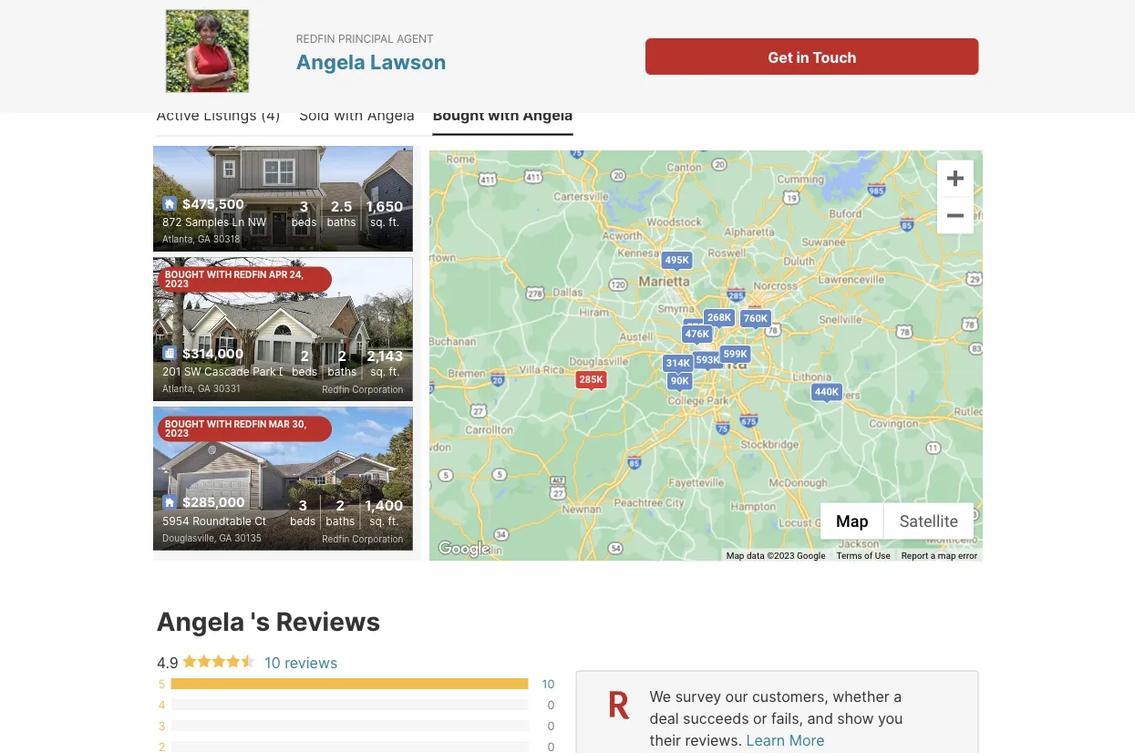 Task type: describe. For each thing, give the bounding box(es) containing it.
get in touch
[[768, 48, 857, 66]]

learn
[[746, 732, 785, 749]]

use
[[875, 550, 891, 561]]

customers,
[[752, 688, 829, 706]]

2023 for bought with redfin apr 24, 2023
[[165, 279, 188, 290]]

angela right "bought"
[[523, 106, 573, 124]]

get in touch button
[[646, 38, 979, 75]]

lawson
[[370, 49, 446, 74]]

their
[[650, 732, 681, 749]]

photo of 5954 roundtable ct, douglasville, ga 30135 image
[[153, 407, 412, 551]]

's for listings
[[250, 58, 270, 89]]

redfin for mar
[[233, 419, 266, 430]]

476k
[[686, 328, 709, 340]]

bought with redfin mar 30, 2023
[[165, 419, 306, 439]]

map for map data ©2023 google
[[726, 550, 745, 561]]

sold with angela
[[299, 106, 415, 124]]

report a map error
[[902, 550, 978, 561]]

touch
[[813, 48, 857, 66]]

760k
[[744, 312, 768, 324]]

angela inside redfin principal agent angela  lawson
[[296, 49, 365, 74]]

0 vertical spatial a
[[931, 550, 936, 561]]

terms of use
[[837, 550, 891, 561]]

show
[[837, 710, 874, 727]]

reviews.
[[685, 732, 742, 749]]

bought
[[433, 106, 485, 124]]

angela  lawson, redfin principal agent image
[[166, 9, 249, 93]]

1 horizontal spatial redfin
[[339, 16, 386, 32]]

1 horizontal spatial listings
[[276, 58, 375, 89]]

angela 's listings & sales
[[156, 58, 472, 89]]

a inside 'we survey our customers, whether a deal succeeds or fails, and show you their reviews.'
[[894, 688, 902, 706]]

599k
[[724, 348, 747, 360]]

satellite
[[900, 511, 958, 530]]

apr
[[268, 270, 287, 281]]

fails,
[[771, 710, 803, 727]]

0 horizontal spatial listings
[[204, 106, 257, 124]]

map for map
[[836, 511, 869, 530]]

we
[[650, 688, 671, 706]]

our
[[726, 688, 748, 706]]

and
[[807, 710, 833, 727]]

sales
[[404, 58, 472, 89]]

©2023
[[767, 550, 795, 561]]

24,
[[289, 270, 304, 281]]

learn more link
[[746, 732, 825, 749]]

succeeds
[[683, 710, 749, 727]]

get
[[768, 48, 793, 66]]

angela 's reviews
[[156, 606, 381, 637]]

reviews
[[285, 654, 338, 672]]

total
[[229, 16, 270, 32]]

angela  lawson link
[[296, 49, 446, 74]]

angela up active listings (4)
[[156, 58, 245, 89]]

redfin inside redfin principal agent angela  lawson
[[296, 32, 335, 45]]

menu bar containing map
[[821, 503, 974, 539]]

593k
[[696, 354, 720, 365]]

mar
[[268, 419, 289, 430]]

0 for 3
[[548, 718, 555, 733]]

10 reviews
[[265, 654, 338, 672]]

268k
[[708, 312, 731, 323]]

3
[[158, 718, 166, 733]]

5
[[158, 676, 166, 691]]

of
[[865, 550, 873, 561]]

photo of 201 sw cascade park dr sw #201, atlanta, ga 30331 image
[[153, 258, 412, 402]]

google
[[797, 550, 826, 561]]

map button
[[821, 503, 884, 539]]

90k
[[671, 375, 689, 386]]

more
[[789, 732, 825, 749]]



Task type: vqa. For each thing, say whether or not it's contained in the screenshot.
1st WITH
yes



Task type: locate. For each thing, give the bounding box(es) containing it.
1 horizontal spatial with
[[488, 106, 519, 124]]

reviews
[[276, 606, 381, 637]]

with right "bought"
[[488, 106, 519, 124]]

1 vertical spatial with
[[206, 419, 231, 430]]

0 vertical spatial map
[[836, 511, 869, 530]]

in
[[797, 48, 809, 66]]

's
[[250, 58, 270, 89], [250, 606, 270, 637]]

1 with from the top
[[206, 270, 231, 281]]

2023 inside bought with redfin mar 30, 2023
[[165, 428, 188, 439]]

error
[[958, 550, 978, 561]]

photo of 872 samples ln nw, atlanta, ga 30318 image
[[153, 109, 412, 252]]

2 with from the top
[[206, 419, 231, 430]]

with left apr
[[206, 270, 231, 281]]

redfin left apr
[[233, 270, 266, 281]]

with for apr
[[206, 270, 231, 281]]

angela
[[296, 49, 365, 74], [156, 58, 245, 89], [367, 106, 415, 124], [523, 106, 573, 124], [156, 606, 245, 637]]

learn more
[[746, 732, 825, 749]]

report a map error link
[[902, 550, 978, 561]]

0 vertical spatial listings
[[276, 58, 375, 89]]

0 horizontal spatial 10
[[265, 654, 281, 672]]

redfin for apr
[[233, 270, 266, 281]]

2 's from the top
[[250, 606, 270, 637]]

2 bought from the top
[[165, 419, 204, 430]]

10 for 10 reviews
[[265, 654, 281, 672]]

285k
[[580, 374, 603, 385]]

440k
[[815, 386, 839, 397]]

1 vertical spatial 10
[[542, 676, 555, 691]]

0 vertical spatial 2023
[[165, 279, 188, 290]]

314k
[[666, 357, 690, 369]]

with right sold
[[334, 106, 363, 124]]

1 vertical spatial 2023
[[165, 428, 188, 439]]

10
[[265, 654, 281, 672], [542, 676, 555, 691]]

you
[[878, 710, 903, 727]]

principal
[[338, 32, 394, 45]]

redfin
[[339, 16, 386, 32], [296, 32, 335, 45]]

redfin inside the bought with redfin apr 24, 2023
[[233, 270, 266, 281]]

1 bought from the top
[[165, 270, 204, 281]]

deal
[[650, 710, 679, 727]]

map inside popup button
[[836, 511, 869, 530]]

2 2023 from the top
[[165, 428, 188, 439]]

0 horizontal spatial map
[[726, 550, 745, 561]]

0 vertical spatial bought
[[165, 270, 204, 281]]

redfin inside bought with redfin mar 30, 2023
[[233, 419, 266, 430]]

whether
[[833, 688, 890, 706]]

1 horizontal spatial a
[[931, 550, 936, 561]]

0 vertical spatial 's
[[250, 58, 270, 89]]

0
[[548, 697, 555, 712], [548, 718, 555, 733]]

1 vertical spatial redfin
[[233, 419, 266, 430]]

4
[[158, 697, 166, 712]]

bought
[[165, 270, 204, 281], [165, 419, 204, 430]]

with left mar
[[206, 419, 231, 430]]

1 0 from the top
[[548, 697, 555, 712]]

survey
[[675, 688, 721, 706]]

1 redfin from the top
[[233, 270, 266, 281]]

0 horizontal spatial a
[[894, 688, 902, 706]]

's for reviews
[[250, 606, 270, 637]]

1 vertical spatial 0
[[548, 718, 555, 733]]

0 for 4
[[548, 697, 555, 712]]

1 vertical spatial 's
[[250, 606, 270, 637]]

0 horizontal spatial with
[[334, 106, 363, 124]]

0 vertical spatial 10
[[265, 654, 281, 672]]

bought for bought with redfin mar 30, 2023
[[165, 419, 204, 430]]

listings left the (4)
[[204, 106, 257, 124]]

1 horizontal spatial 10
[[542, 676, 555, 691]]

terms of use link
[[837, 550, 891, 561]]

map left data
[[726, 550, 745, 561]]

angela up rating 4.9 out of 5 element at left bottom
[[156, 606, 245, 637]]

bought with redfin apr 24, 2023
[[165, 270, 304, 290]]

1 vertical spatial listings
[[204, 106, 257, 124]]

listings up sold
[[276, 58, 375, 89]]

(4)
[[261, 106, 281, 124]]

at
[[319, 16, 336, 32]]

total deals at redfin
[[229, 16, 386, 32]]

10 for 10 link on the bottom left
[[542, 676, 555, 691]]

data
[[747, 550, 765, 561]]

bought inside bought with redfin mar 30, 2023
[[165, 419, 204, 430]]

section
[[576, 670, 979, 753]]

2 0 from the top
[[548, 718, 555, 733]]

30,
[[292, 419, 306, 430]]

2 redfin from the top
[[233, 419, 266, 430]]

agent
[[397, 32, 434, 45]]

1 vertical spatial a
[[894, 688, 902, 706]]

a up you
[[894, 688, 902, 706]]

with for bought
[[488, 106, 519, 124]]

0 horizontal spatial redfin
[[296, 32, 335, 45]]

deals
[[274, 16, 316, 32]]

active
[[156, 106, 200, 124]]

4.9
[[157, 654, 178, 672]]

2 with from the left
[[488, 106, 519, 124]]

's up the (4)
[[250, 58, 270, 89]]

report
[[902, 550, 929, 561]]

2023 for bought with redfin mar 30, 2023
[[165, 428, 188, 439]]

listings
[[276, 58, 375, 89], [204, 106, 257, 124]]

with
[[334, 106, 363, 124], [488, 106, 519, 124]]

menu bar
[[821, 503, 974, 539]]

active listings (4)
[[156, 106, 281, 124]]

a
[[931, 550, 936, 561], [894, 688, 902, 706]]

satellite button
[[884, 503, 974, 539]]

575k
[[687, 321, 711, 333]]

1 with from the left
[[334, 106, 363, 124]]

section containing we survey our customers, whether a deal succeeds or fails, and show you their reviews.
[[576, 670, 979, 753]]

&
[[381, 58, 398, 89]]

2023
[[165, 279, 188, 290], [165, 428, 188, 439]]

1 vertical spatial bought
[[165, 419, 204, 430]]

a left map
[[931, 550, 936, 561]]

we survey our customers, whether a deal succeeds or fails, and show you their reviews.
[[650, 688, 903, 749]]

map
[[836, 511, 869, 530], [726, 550, 745, 561]]

0 vertical spatial redfin
[[233, 270, 266, 281]]

sold
[[299, 106, 330, 124]]

with inside bought with redfin mar 30, 2023
[[206, 419, 231, 430]]

angela down at
[[296, 49, 365, 74]]

redfin up angela 's listings & sales
[[296, 32, 335, 45]]

redfin left mar
[[233, 419, 266, 430]]

map data ©2023 google
[[726, 550, 826, 561]]

495k
[[665, 254, 689, 266]]

redfin principal agent angela  lawson
[[296, 32, 446, 74]]

1 vertical spatial map
[[726, 550, 745, 561]]

redfin right at
[[339, 16, 386, 32]]

2023 inside the bought with redfin apr 24, 2023
[[165, 279, 188, 290]]

1 's from the top
[[250, 58, 270, 89]]

google image
[[434, 537, 494, 561]]

's up rating 4.9 out of 5 element at left bottom
[[250, 606, 270, 637]]

10 link
[[542, 676, 555, 691]]

rating 4.9 out of 5 element
[[183, 654, 256, 670]]

0 vertical spatial 0
[[548, 697, 555, 712]]

with inside the bought with redfin apr 24, 2023
[[206, 270, 231, 281]]

1 horizontal spatial map
[[836, 511, 869, 530]]

bought inside the bought with redfin apr 24, 2023
[[165, 270, 204, 281]]

bought with angela
[[433, 106, 573, 124]]

0 vertical spatial with
[[206, 270, 231, 281]]

with for mar
[[206, 419, 231, 430]]

with
[[206, 270, 231, 281], [206, 419, 231, 430]]

or
[[753, 710, 767, 727]]

with for sold
[[334, 106, 363, 124]]

map region
[[256, 139, 1135, 606]]

map
[[938, 550, 956, 561]]

terms
[[837, 550, 862, 561]]

map up the terms
[[836, 511, 869, 530]]

10 reviews link
[[265, 654, 338, 672]]

bought for bought with redfin apr 24, 2023
[[165, 270, 204, 281]]

angela down &
[[367, 106, 415, 124]]

1 2023 from the top
[[165, 279, 188, 290]]

redfin
[[233, 270, 266, 281], [233, 419, 266, 430]]



